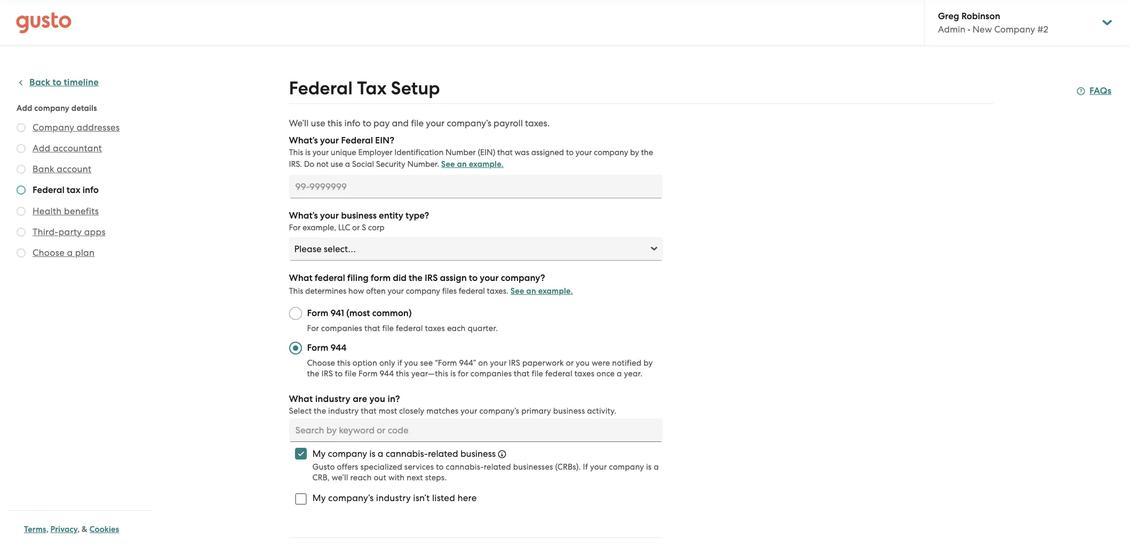Task type: locate. For each thing, give the bounding box(es) containing it.
0 horizontal spatial add
[[17, 104, 32, 113]]

, left privacy link on the left bottom
[[46, 525, 48, 535]]

1 vertical spatial this
[[289, 287, 303, 296]]

1 horizontal spatial ,
[[77, 525, 80, 535]]

cookies button
[[90, 524, 119, 536]]

determines
[[305, 287, 346, 296]]

you left were
[[576, 359, 590, 368]]

is inside form 944 choose this option only if you see "form 944" on your irs paperwork or you were notified by the irs to file form 944 this year—this is for companies that file federal taxes once a year.
[[450, 369, 456, 379]]

reach
[[350, 473, 372, 483]]

what's up example,
[[289, 210, 318, 221]]

companies inside form 944 choose this option only if you see "form 944" on your irs paperwork or you were notified by the irs to file form 944 this year—this is for companies that file federal taxes once a year.
[[471, 369, 512, 379]]

bank account button
[[33, 163, 91, 176]]

4 check image from the top
[[17, 207, 26, 216]]

choose inside form 944 choose this option only if you see "form 944" on your irs paperwork or you were notified by the irs to file form 944 this year—this is for companies that file federal taxes once a year.
[[307, 359, 335, 368]]

(most
[[346, 308, 370, 319]]

taxes. right 'payroll' at the left top of page
[[525, 118, 550, 129]]

1 horizontal spatial irs
[[425, 273, 438, 284]]

quarter.
[[468, 324, 498, 334]]

company's up the what industry are you in? field
[[479, 407, 519, 416]]

what for what industry are you in?
[[289, 394, 313, 405]]

what inside what industry are you in? select the industry that most closely matches your company's primary business activity.
[[289, 394, 313, 405]]

that inside form 941 (most common) for companies that file federal taxes each quarter.
[[364, 324, 380, 334]]

my up 'gusto'
[[312, 449, 326, 459]]

0 horizontal spatial for
[[289, 223, 301, 233]]

1 vertical spatial irs
[[509, 359, 520, 368]]

what's inside what's your business entity type? for example, llc or s corp
[[289, 210, 318, 221]]

1 vertical spatial taxes
[[575, 369, 595, 379]]

2 my from the top
[[312, 493, 326, 504]]

businesses
[[513, 463, 553, 472]]

your up the what industry are you in? field
[[461, 407, 477, 416]]

see down company?
[[511, 287, 524, 296]]

related
[[428, 449, 458, 459], [484, 463, 511, 472]]

None checkbox
[[289, 442, 312, 466]]

federal up determines
[[315, 273, 345, 284]]

0 horizontal spatial or
[[352, 223, 360, 233]]

0 vertical spatial this
[[328, 118, 342, 129]]

2 horizontal spatial irs
[[509, 359, 520, 368]]

that inside this is your unique employer identification number (ein) that was assigned to your company by the irs. do not use a social security number.
[[497, 148, 513, 157]]

1 vertical spatial info
[[83, 185, 99, 196]]

cannabis- up steps.
[[446, 463, 484, 472]]

example. down the (ein)
[[469, 160, 504, 169]]

example,
[[303, 223, 336, 233]]

a inside this is your unique employer identification number (ein) that was assigned to your company by the irs. do not use a social security number.
[[345, 160, 350, 169]]

add accountant button
[[33, 142, 102, 155]]

federal up unique
[[341, 135, 373, 146]]

2 horizontal spatial business
[[553, 407, 585, 416]]

0 vertical spatial companies
[[321, 324, 362, 334]]

bank
[[33, 164, 54, 175]]

, left &
[[77, 525, 80, 535]]

file inside form 941 (most common) for companies that file federal taxes each quarter.
[[382, 324, 394, 334]]

ein?
[[375, 135, 394, 146]]

1 what from the top
[[289, 273, 313, 284]]

what's for what's your federal ein?
[[289, 135, 318, 146]]

0 horizontal spatial cannabis-
[[386, 449, 428, 459]]

0 vertical spatial choose
[[33, 248, 65, 258]]

1 vertical spatial see
[[511, 287, 524, 296]]

my down crb,
[[312, 493, 326, 504]]

see
[[441, 160, 455, 169], [511, 287, 524, 296]]

check image
[[17, 123, 26, 132], [17, 144, 26, 153], [17, 165, 26, 174], [17, 207, 26, 216], [17, 228, 26, 237], [17, 249, 26, 258]]

companies down 941
[[321, 324, 362, 334]]

federal for federal tax setup
[[289, 77, 353, 99]]

example. inside what federal filing form did the irs assign to your company? this determines how often your company files federal taxes. see an example.
[[538, 287, 573, 296]]

1 vertical spatial industry
[[328, 407, 359, 416]]

industry left are on the bottom of the page
[[315, 394, 351, 405]]

see an example. button
[[441, 158, 504, 171], [511, 285, 573, 298]]

this left determines
[[289, 287, 303, 296]]

1 vertical spatial form
[[307, 343, 329, 354]]

1 vertical spatial companies
[[471, 369, 512, 379]]

for
[[289, 223, 301, 233], [307, 324, 319, 334]]

6 check image from the top
[[17, 249, 26, 258]]

0 horizontal spatial irs
[[322, 369, 333, 379]]

1 vertical spatial example.
[[538, 287, 573, 296]]

what inside what federal filing form did the irs assign to your company? this determines how often your company files federal taxes. see an example.
[[289, 273, 313, 284]]

how
[[348, 287, 364, 296]]

see an example. button down company?
[[511, 285, 573, 298]]

what's
[[289, 135, 318, 146], [289, 210, 318, 221]]

see an example.
[[441, 160, 504, 169]]

taxes left the "each"
[[425, 324, 445, 334]]

my for my company is a cannabis-related business
[[312, 449, 326, 459]]

unique
[[331, 148, 356, 157]]

health benefits button
[[33, 205, 99, 218]]

0 vertical spatial see an example. button
[[441, 158, 504, 171]]

what
[[289, 273, 313, 284], [289, 394, 313, 405]]

an down 'number'
[[457, 160, 467, 169]]

related left businesses
[[484, 463, 511, 472]]

0 vertical spatial company's
[[447, 118, 491, 129]]

What's your Federal EIN? text field
[[289, 175, 663, 199]]

0 horizontal spatial 944
[[331, 343, 347, 354]]

federal down paperwork
[[545, 369, 573, 379]]

944 down 941
[[331, 343, 347, 354]]

1 horizontal spatial cannabis-
[[446, 463, 484, 472]]

federal tax setup
[[289, 77, 440, 99]]

example. down company?
[[538, 287, 573, 296]]

choose
[[33, 248, 65, 258], [307, 359, 335, 368]]

specialized
[[360, 463, 402, 472]]

1 horizontal spatial choose
[[307, 359, 335, 368]]

that left was
[[497, 148, 513, 157]]

taxes
[[425, 324, 445, 334], [575, 369, 595, 379]]

1 what's from the top
[[289, 135, 318, 146]]

back to timeline button
[[17, 76, 99, 89]]

see an example. button for what's your federal ein?
[[441, 158, 504, 171]]

info right tax
[[83, 185, 99, 196]]

1 horizontal spatial by
[[644, 359, 653, 368]]

0 vertical spatial federal
[[289, 77, 353, 99]]

or
[[352, 223, 360, 233], [566, 359, 574, 368]]

your inside gusto offers specialized services to cannabis-related businesses (crbs). if your company is a crb, we'll reach out with next steps.
[[590, 463, 607, 472]]

what's down we'll on the left top of page
[[289, 135, 318, 146]]

944
[[331, 343, 347, 354], [380, 369, 394, 379]]

0 vertical spatial 944
[[331, 343, 347, 354]]

timeline
[[64, 77, 99, 88]]

you
[[404, 359, 418, 368], [576, 359, 590, 368], [370, 394, 385, 405]]

0 horizontal spatial an
[[457, 160, 467, 169]]

0 horizontal spatial ,
[[46, 525, 48, 535]]

year.
[[624, 369, 643, 379]]

to inside what federal filing form did the irs assign to your company? this determines how often your company files federal taxes. see an example.
[[469, 273, 478, 284]]

industry down are on the bottom of the page
[[328, 407, 359, 416]]

0 horizontal spatial example.
[[469, 160, 504, 169]]

1 vertical spatial federal
[[341, 135, 373, 146]]

0 vertical spatial add
[[17, 104, 32, 113]]

0 vertical spatial see
[[441, 160, 455, 169]]

2 what from the top
[[289, 394, 313, 405]]

0 vertical spatial taxes
[[425, 324, 445, 334]]

see down 'number'
[[441, 160, 455, 169]]

0 vertical spatial what
[[289, 273, 313, 284]]

choose a plan button
[[33, 247, 95, 259]]

company?
[[501, 273, 545, 284]]

0 horizontal spatial choose
[[33, 248, 65, 258]]

1 vertical spatial add
[[33, 143, 50, 154]]

or right paperwork
[[566, 359, 574, 368]]

that down (most
[[364, 324, 380, 334]]

check image for company
[[17, 123, 26, 132]]

assign
[[440, 273, 467, 284]]

1 horizontal spatial you
[[404, 359, 418, 368]]

1 vertical spatial business
[[553, 407, 585, 416]]

company
[[994, 24, 1035, 35], [33, 122, 74, 133]]

only
[[379, 359, 395, 368]]

for
[[458, 369, 469, 379]]

1 vertical spatial company
[[33, 122, 74, 133]]

tax
[[357, 77, 387, 99]]

None radio
[[289, 307, 302, 320], [289, 342, 302, 355], [289, 307, 302, 320], [289, 342, 302, 355]]

2 this from the top
[[289, 287, 303, 296]]

that inside form 944 choose this option only if you see "form 944" on your irs paperwork or you were notified by the irs to file form 944 this year—this is for companies that file federal taxes once a year.
[[514, 369, 530, 379]]

this
[[289, 148, 303, 157], [289, 287, 303, 296]]

944"
[[459, 359, 476, 368]]

that down are on the bottom of the page
[[361, 407, 377, 416]]

1 horizontal spatial add
[[33, 143, 50, 154]]

1 horizontal spatial see
[[511, 287, 524, 296]]

1 vertical spatial an
[[526, 287, 536, 296]]

or left s
[[352, 223, 360, 233]]

for left example,
[[289, 223, 301, 233]]

related up steps.
[[428, 449, 458, 459]]

1 horizontal spatial example.
[[538, 287, 573, 296]]

add company details
[[17, 104, 97, 113]]

file down option
[[345, 369, 357, 379]]

1 horizontal spatial for
[[307, 324, 319, 334]]

by inside form 944 choose this option only if you see "form 944" on your irs paperwork or you were notified by the irs to file form 944 this year—this is for companies that file federal taxes once a year.
[[644, 359, 653, 368]]

employer
[[358, 148, 393, 157]]

2 vertical spatial business
[[461, 449, 496, 459]]

add inside add accountant button
[[33, 143, 50, 154]]

1 horizontal spatial companies
[[471, 369, 512, 379]]

irs
[[425, 273, 438, 284], [509, 359, 520, 368], [322, 369, 333, 379]]

0 vertical spatial use
[[311, 118, 325, 129]]

0 horizontal spatial use
[[311, 118, 325, 129]]

this up "what's your federal ein?"
[[328, 118, 342, 129]]

944 down the 'only'
[[380, 369, 394, 379]]

0 horizontal spatial business
[[341, 210, 377, 221]]

941
[[331, 308, 344, 319]]

a inside form 944 choose this option only if you see "form 944" on your irs paperwork or you were notified by the irs to file form 944 this year—this is for companies that file federal taxes once a year.
[[617, 369, 622, 379]]

for down determines
[[307, 324, 319, 334]]

file
[[411, 118, 424, 129], [382, 324, 394, 334], [345, 369, 357, 379], [532, 369, 543, 379]]

company
[[34, 104, 69, 113], [594, 148, 628, 157], [406, 287, 440, 296], [328, 449, 367, 459], [609, 463, 644, 472]]

taxes. inside what federal filing form did the irs assign to your company? this determines how often your company files federal taxes. see an example.
[[487, 287, 509, 296]]

1 vertical spatial company's
[[479, 407, 519, 416]]

form 941 (most common) for companies that file federal taxes each quarter.
[[307, 308, 498, 334]]

0 vertical spatial an
[[457, 160, 467, 169]]

federal inside "list"
[[33, 185, 64, 196]]

taxes down were
[[575, 369, 595, 379]]

federal inside form 944 choose this option only if you see "form 944" on your irs paperwork or you were notified by the irs to file form 944 this year—this is for companies that file federal taxes once a year.
[[545, 369, 573, 379]]

use right we'll on the left top of page
[[311, 118, 325, 129]]

1 vertical spatial by
[[644, 359, 653, 368]]

companies down the on
[[471, 369, 512, 379]]

that
[[497, 148, 513, 157], [364, 324, 380, 334], [514, 369, 530, 379], [361, 407, 377, 416]]

you up most
[[370, 394, 385, 405]]

the inside what industry are you in? select the industry that most closely matches your company's primary business activity.
[[314, 407, 326, 416]]

1 horizontal spatial taxes
[[575, 369, 595, 379]]

federal up we'll on the left top of page
[[289, 77, 353, 99]]

1 horizontal spatial 944
[[380, 369, 394, 379]]

1 horizontal spatial or
[[566, 359, 574, 368]]

use
[[311, 118, 325, 129], [331, 160, 343, 169]]

your up example,
[[320, 210, 339, 221]]

0 vertical spatial by
[[630, 148, 639, 157]]

add down back
[[17, 104, 32, 113]]

1 vertical spatial what's
[[289, 210, 318, 221]]

check image for third-
[[17, 228, 26, 237]]

(ein)
[[478, 148, 495, 157]]

0 horizontal spatial by
[[630, 148, 639, 157]]

business inside what's your business entity type? for example, llc or s corp
[[341, 210, 377, 221]]

2 horizontal spatial you
[[576, 359, 590, 368]]

a
[[345, 160, 350, 169], [67, 248, 73, 258], [617, 369, 622, 379], [378, 449, 383, 459], [654, 463, 659, 472]]

file down common)
[[382, 324, 394, 334]]

add
[[17, 104, 32, 113], [33, 143, 50, 154]]

0 vertical spatial form
[[307, 308, 329, 319]]

1 vertical spatial my
[[312, 493, 326, 504]]

for inside form 941 (most common) for companies that file federal taxes each quarter.
[[307, 324, 319, 334]]

5 check image from the top
[[17, 228, 26, 237]]

add up bank
[[33, 143, 50, 154]]

file down paperwork
[[532, 369, 543, 379]]

choose down 'third-'
[[33, 248, 65, 258]]

info up "what's your federal ein?"
[[344, 118, 360, 129]]

company down add company details
[[33, 122, 74, 133]]

1 my from the top
[[312, 449, 326, 459]]

1 horizontal spatial related
[[484, 463, 511, 472]]

federal
[[289, 77, 353, 99], [341, 135, 373, 146], [33, 185, 64, 196]]

1 vertical spatial cannabis-
[[446, 463, 484, 472]]

your inside what industry are you in? select the industry that most closely matches your company's primary business activity.
[[461, 407, 477, 416]]

use inside this is your unique employer identification number (ein) that was assigned to your company by the irs. do not use a social security number.
[[331, 160, 343, 169]]

0 vertical spatial business
[[341, 210, 377, 221]]

company's up 'number'
[[447, 118, 491, 129]]

0 horizontal spatial info
[[83, 185, 99, 196]]

0 vertical spatial company
[[994, 24, 1035, 35]]

federal tax info
[[33, 185, 99, 196]]

is
[[305, 148, 311, 157], [450, 369, 456, 379], [369, 449, 376, 459], [646, 463, 652, 472]]

choose a plan
[[33, 248, 95, 258]]

1 horizontal spatial business
[[461, 449, 496, 459]]

your left company?
[[480, 273, 499, 284]]

see inside what federal filing form did the irs assign to your company? this determines how often your company files federal taxes. see an example.
[[511, 287, 524, 296]]

this inside what federal filing form did the irs assign to your company? this determines how often your company files federal taxes. see an example.
[[289, 287, 303, 296]]

this inside this is your unique employer identification number (ein) that was assigned to your company by the irs. do not use a social security number.
[[289, 148, 303, 157]]

bank account
[[33, 164, 91, 175]]

you right if
[[404, 359, 418, 368]]

or inside what's your business entity type? for example, llc or s corp
[[352, 223, 360, 233]]

1 horizontal spatial company
[[994, 24, 1035, 35]]

federal up health
[[33, 185, 64, 196]]

0 vertical spatial irs
[[425, 273, 438, 284]]

use down unique
[[331, 160, 343, 169]]

this down if
[[396, 369, 409, 379]]

0 vertical spatial example.
[[469, 160, 504, 169]]

company's down reach
[[328, 493, 374, 504]]

you inside what industry are you in? select the industry that most closely matches your company's primary business activity.
[[370, 394, 385, 405]]

0 vertical spatial cannabis-
[[386, 449, 428, 459]]

business up gusto offers specialized services to cannabis-related businesses (crbs). if your company is a crb, we'll reach out with next steps.
[[461, 449, 496, 459]]

your right the on
[[490, 359, 507, 368]]

1 vertical spatial or
[[566, 359, 574, 368]]

check image for choose
[[17, 249, 26, 258]]

greg robinson admin • new company #2
[[938, 11, 1049, 35]]

is inside gusto offers specialized services to cannabis-related businesses (crbs). if your company is a crb, we'll reach out with next steps.
[[646, 463, 652, 472]]

3 check image from the top
[[17, 165, 26, 174]]

that down paperwork
[[514, 369, 530, 379]]

see an example. button down 'number'
[[441, 158, 504, 171]]

add for add accountant
[[33, 143, 50, 154]]

2 what's from the top
[[289, 210, 318, 221]]

identification
[[395, 148, 444, 157]]

federal down common)
[[396, 324, 423, 334]]

0 horizontal spatial you
[[370, 394, 385, 405]]

taxes. down company?
[[487, 287, 509, 296]]

company's
[[447, 118, 491, 129], [479, 407, 519, 416], [328, 493, 374, 504]]

your up unique
[[320, 135, 339, 146]]

company inside this is your unique employer identification number (ein) that was assigned to your company by the irs. do not use a social security number.
[[594, 148, 628, 157]]

if
[[583, 463, 588, 472]]

1 horizontal spatial see an example. button
[[511, 285, 573, 298]]

1 vertical spatial 944
[[380, 369, 394, 379]]

1 this from the top
[[289, 148, 303, 157]]

1 horizontal spatial taxes.
[[525, 118, 550, 129]]

company left #2
[[994, 24, 1035, 35]]

an
[[457, 160, 467, 169], [526, 287, 536, 296]]

choose left option
[[307, 359, 335, 368]]

1 vertical spatial what
[[289, 394, 313, 405]]

add for add company details
[[17, 104, 32, 113]]

2 check image from the top
[[17, 144, 26, 153]]

taxes inside form 944 choose this option only if you see "form 944" on your irs paperwork or you were notified by the irs to file form 944 this year—this is for companies that file federal taxes once a year.
[[575, 369, 595, 379]]

your right if
[[590, 463, 607, 472]]

see an example. button for what federal filing form did the irs assign to your company?
[[511, 285, 573, 298]]

greg
[[938, 11, 959, 22]]

1 vertical spatial see an example. button
[[511, 285, 573, 298]]

0 vertical spatial taxes.
[[525, 118, 550, 129]]

your
[[426, 118, 445, 129], [320, 135, 339, 146], [313, 148, 329, 157], [576, 148, 592, 157], [320, 210, 339, 221], [480, 273, 499, 284], [388, 287, 404, 296], [490, 359, 507, 368], [461, 407, 477, 416], [590, 463, 607, 472]]

federal
[[315, 273, 345, 284], [459, 287, 485, 296], [396, 324, 423, 334], [545, 369, 573, 379]]

1 horizontal spatial use
[[331, 160, 343, 169]]

form inside form 941 (most common) for companies that file federal taxes each quarter.
[[307, 308, 329, 319]]

what up determines
[[289, 273, 313, 284]]

2 vertical spatial federal
[[33, 185, 64, 196]]

this up irs.
[[289, 148, 303, 157]]

0 vertical spatial what's
[[289, 135, 318, 146]]

what up select
[[289, 394, 313, 405]]

this left option
[[337, 359, 351, 368]]

cannabis- inside gusto offers specialized services to cannabis-related businesses (crbs). if your company is a crb, we'll reach out with next steps.
[[446, 463, 484, 472]]

example.
[[469, 160, 504, 169], [538, 287, 573, 296]]

1 vertical spatial use
[[331, 160, 343, 169]]

cannabis- up services
[[386, 449, 428, 459]]

0 horizontal spatial see
[[441, 160, 455, 169]]

by inside this is your unique employer identification number (ein) that was assigned to your company by the irs. do not use a social security number.
[[630, 148, 639, 157]]

an down company?
[[526, 287, 536, 296]]

0 horizontal spatial see an example. button
[[441, 158, 504, 171]]

1 vertical spatial choose
[[307, 359, 335, 368]]

1 horizontal spatial info
[[344, 118, 360, 129]]

business up s
[[341, 210, 377, 221]]

1 check image from the top
[[17, 123, 26, 132]]

1 horizontal spatial an
[[526, 287, 536, 296]]

assigned
[[531, 148, 564, 157]]

business left activity. on the right bottom of the page
[[553, 407, 585, 416]]

corp
[[368, 223, 385, 233]]

My company's industry isn't listed here checkbox
[[289, 488, 312, 511]]

the inside this is your unique employer identification number (ein) that was assigned to your company by the irs. do not use a social security number.
[[641, 148, 653, 157]]

do
[[304, 160, 314, 169]]

0 vertical spatial related
[[428, 449, 458, 459]]

industry down with
[[376, 493, 411, 504]]



Task type: vqa. For each thing, say whether or not it's contained in the screenshot.
people dropdown button
no



Task type: describe. For each thing, give the bounding box(es) containing it.
did
[[393, 273, 407, 284]]

form for form 944
[[307, 343, 329, 354]]

2 vertical spatial this
[[396, 369, 409, 379]]

to inside this is your unique employer identification number (ein) that was assigned to your company by the irs. do not use a social security number.
[[566, 148, 574, 157]]

offers
[[337, 463, 358, 472]]

company's inside what industry are you in? select the industry that most closely matches your company's primary business activity.
[[479, 407, 519, 416]]

a inside gusto offers specialized services to cannabis-related businesses (crbs). if your company is a crb, we'll reach out with next steps.
[[654, 463, 659, 472]]

0 horizontal spatial related
[[428, 449, 458, 459]]

terms
[[24, 525, 46, 535]]

faqs
[[1090, 85, 1112, 97]]

1 vertical spatial this
[[337, 359, 351, 368]]

check image for bank
[[17, 165, 26, 174]]

are
[[353, 394, 367, 405]]

your inside what's your business entity type? for example, llc or s corp
[[320, 210, 339, 221]]

gusto
[[312, 463, 335, 472]]

if
[[397, 359, 402, 368]]

once
[[597, 369, 615, 379]]

1 , from the left
[[46, 525, 48, 535]]

s
[[362, 223, 366, 233]]

primary
[[521, 407, 551, 416]]

check image for add
[[17, 144, 26, 153]]

#2
[[1038, 24, 1049, 35]]

type?
[[406, 210, 429, 221]]

we'll
[[289, 118, 309, 129]]

the inside form 944 choose this option only if you see "form 944" on your irs paperwork or you were notified by the irs to file form 944 this year—this is for companies that file federal taxes once a year.
[[307, 369, 320, 379]]

choose inside button
[[33, 248, 65, 258]]

info inside federal tax info "list"
[[83, 185, 99, 196]]

social
[[352, 160, 374, 169]]

account
[[57, 164, 91, 175]]

pay
[[374, 118, 390, 129]]

here
[[458, 493, 477, 504]]

2 vertical spatial irs
[[322, 369, 333, 379]]

notified
[[612, 359, 642, 368]]

file right the 'and'
[[411, 118, 424, 129]]

we'll use this info to pay and file your company's payroll taxes.
[[289, 118, 550, 129]]

services
[[404, 463, 434, 472]]

your down did
[[388, 287, 404, 296]]

common)
[[372, 308, 412, 319]]

new
[[973, 24, 992, 35]]

activity.
[[587, 407, 616, 416]]

see inside popup button
[[441, 160, 455, 169]]

often
[[366, 287, 386, 296]]

out
[[374, 473, 386, 483]]

federal for federal tax info
[[33, 185, 64, 196]]

what's for what's your business entity type? for example, llc or s corp
[[289, 210, 318, 221]]

matches
[[427, 407, 459, 416]]

details
[[71, 104, 97, 113]]

0 vertical spatial industry
[[315, 394, 351, 405]]

entity
[[379, 210, 403, 221]]

company inside greg robinson admin • new company #2
[[994, 24, 1035, 35]]

my for my company's industry isn't listed here
[[312, 493, 326, 504]]

option
[[353, 359, 377, 368]]

was
[[515, 148, 529, 157]]

my company is a cannabis-related business
[[312, 449, 496, 459]]

robinson
[[962, 11, 1000, 22]]

accountant
[[53, 143, 102, 154]]

company inside button
[[33, 122, 74, 133]]

tax
[[67, 185, 80, 196]]

we'll
[[332, 473, 348, 483]]

what for what federal filing form did the irs assign to your company?
[[289, 273, 313, 284]]

related inside gusto offers specialized services to cannabis-related businesses (crbs). if your company is a crb, we'll reach out with next steps.
[[484, 463, 511, 472]]

see
[[420, 359, 433, 368]]

federal right files
[[459, 287, 485, 296]]

your right assigned
[[576, 148, 592, 157]]

your inside form 944 choose this option only if you see "form 944" on your irs paperwork or you were notified by the irs to file form 944 this year—this is for companies that file federal taxes once a year.
[[490, 359, 507, 368]]

a inside button
[[67, 248, 73, 258]]

paperwork
[[522, 359, 564, 368]]

business inside what industry are you in? select the industry that most closely matches your company's primary business activity.
[[553, 407, 585, 416]]

and
[[392, 118, 409, 129]]

check image for health
[[17, 207, 26, 216]]

third-
[[33, 227, 58, 237]]

number.
[[407, 160, 439, 169]]

federal tax info list
[[17, 121, 148, 262]]

plan
[[75, 248, 95, 258]]

gusto offers specialized services to cannabis-related businesses (crbs). if your company is a crb, we'll reach out with next steps.
[[312, 463, 659, 483]]

company inside gusto offers specialized services to cannabis-related businesses (crbs). if your company is a crb, we'll reach out with next steps.
[[609, 463, 644, 472]]

company inside what federal filing form did the irs assign to your company? this determines how often your company files federal taxes. see an example.
[[406, 287, 440, 296]]

your up not
[[313, 148, 329, 157]]

on
[[478, 359, 488, 368]]

payroll
[[494, 118, 523, 129]]

check image
[[17, 186, 26, 195]]

add accountant
[[33, 143, 102, 154]]

taxes inside form 941 (most common) for companies that file federal taxes each quarter.
[[425, 324, 445, 334]]

third-party apps
[[33, 227, 106, 237]]

form
[[371, 273, 391, 284]]

what's your federal ein?
[[289, 135, 394, 146]]

home image
[[16, 12, 72, 33]]

for inside what's your business entity type? for example, llc or s corp
[[289, 223, 301, 233]]

irs inside what federal filing form did the irs assign to your company? this determines how often your company files federal taxes. see an example.
[[425, 273, 438, 284]]

to inside form 944 choose this option only if you see "form 944" on your irs paperwork or you were notified by the irs to file form 944 this year—this is for companies that file federal taxes once a year.
[[335, 369, 343, 379]]

health benefits
[[33, 206, 99, 217]]

this is your unique employer identification number (ein) that was assigned to your company by the irs. do not use a social security number.
[[289, 148, 653, 169]]

listed
[[432, 493, 455, 504]]

crb,
[[312, 473, 330, 483]]

benefits
[[64, 206, 99, 217]]

apps
[[84, 227, 106, 237]]

your up identification
[[426, 118, 445, 129]]

What industry are you in? field
[[289, 419, 663, 442]]

cookies
[[90, 525, 119, 535]]

&
[[82, 525, 88, 535]]

what's your business entity type? for example, llc or s corp
[[289, 210, 429, 233]]

2 vertical spatial industry
[[376, 493, 411, 504]]

is inside this is your unique employer identification number (ein) that was assigned to your company by the irs. do not use a social security number.
[[305, 148, 311, 157]]

2 vertical spatial company's
[[328, 493, 374, 504]]

to inside button
[[53, 77, 62, 88]]

files
[[442, 287, 457, 296]]

2 , from the left
[[77, 525, 80, 535]]

what federal filing form did the irs assign to your company? this determines how often your company files federal taxes. see an example.
[[289, 273, 573, 296]]

company addresses button
[[33, 121, 120, 134]]

admin
[[938, 24, 966, 35]]

the inside what federal filing form did the irs assign to your company? this determines how often your company files federal taxes. see an example.
[[409, 273, 423, 284]]

that inside what industry are you in? select the industry that most closely matches your company's primary business activity.
[[361, 407, 377, 416]]

security
[[376, 160, 405, 169]]

•
[[968, 24, 971, 35]]

or inside form 944 choose this option only if you see "form 944" on your irs paperwork or you were notified by the irs to file form 944 this year—this is for companies that file federal taxes once a year.
[[566, 359, 574, 368]]

filing
[[347, 273, 369, 284]]

most
[[379, 407, 397, 416]]

terms , privacy , & cookies
[[24, 525, 119, 535]]

form for form 941 (most common)
[[307, 308, 329, 319]]

each
[[447, 324, 466, 334]]

privacy
[[50, 525, 77, 535]]

2 vertical spatial form
[[359, 369, 378, 379]]

form 944 choose this option only if you see "form 944" on your irs paperwork or you were notified by the irs to file form 944 this year—this is for companies that file federal taxes once a year.
[[307, 343, 653, 379]]

(crbs).
[[555, 463, 581, 472]]

what industry are you in? select the industry that most closely matches your company's primary business activity.
[[289, 394, 616, 416]]

isn't
[[413, 493, 430, 504]]

in?
[[388, 394, 400, 405]]

"form
[[435, 359, 457, 368]]

an inside what federal filing form did the irs assign to your company? this determines how often your company files federal taxes. see an example.
[[526, 287, 536, 296]]

companies inside form 941 (most common) for companies that file federal taxes each quarter.
[[321, 324, 362, 334]]

were
[[592, 359, 610, 368]]

health
[[33, 206, 62, 217]]

terms link
[[24, 525, 46, 535]]

year—this
[[411, 369, 448, 379]]

federal inside form 941 (most common) for companies that file federal taxes each quarter.
[[396, 324, 423, 334]]

to inside gusto offers specialized services to cannabis-related businesses (crbs). if your company is a crb, we'll reach out with next steps.
[[436, 463, 444, 472]]

llc
[[338, 223, 350, 233]]

select
[[289, 407, 312, 416]]



